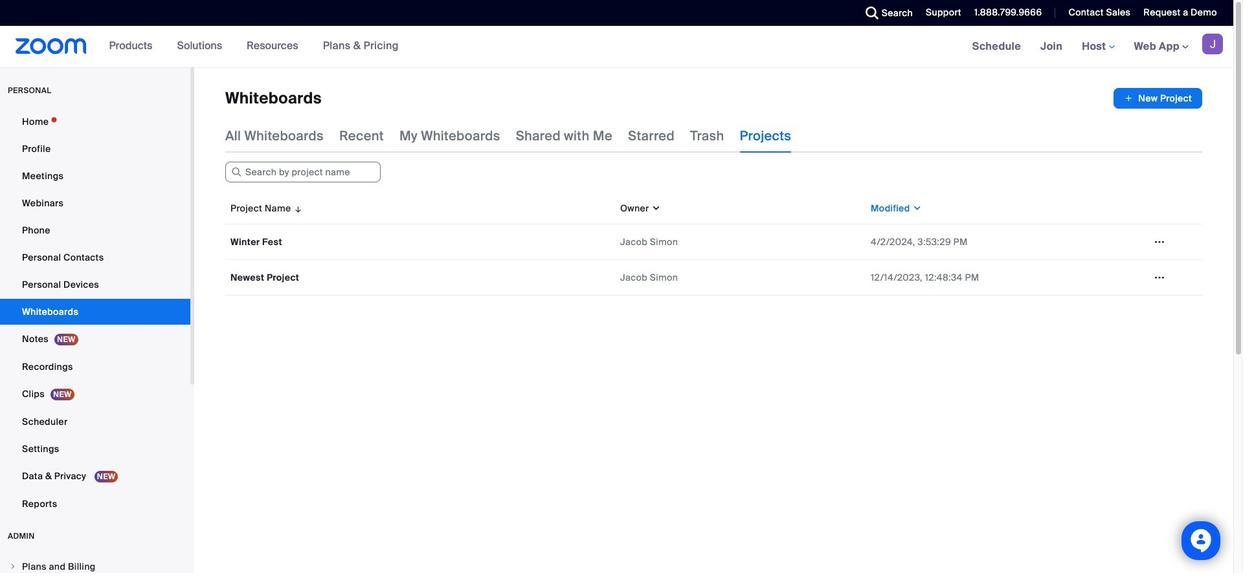 Task type: vqa. For each thing, say whether or not it's contained in the screenshot.
Zoom Logo
yes



Task type: locate. For each thing, give the bounding box(es) containing it.
profile picture image
[[1202, 34, 1223, 54]]

down image
[[910, 202, 922, 215]]

1 edit project image from the top
[[1149, 236, 1170, 248]]

1 vertical spatial edit project image
[[1149, 272, 1170, 284]]

banner
[[0, 26, 1234, 68]]

2 edit project image from the top
[[1149, 272, 1170, 284]]

meetings navigation
[[963, 26, 1234, 68]]

product information navigation
[[99, 26, 409, 67]]

menu item
[[0, 555, 190, 574]]

personal menu menu
[[0, 109, 190, 519]]

0 vertical spatial edit project image
[[1149, 236, 1170, 248]]

edit project image
[[1149, 236, 1170, 248], [1149, 272, 1170, 284]]

add image
[[1124, 92, 1133, 105]]

zoom logo image
[[16, 38, 87, 54]]

application
[[225, 193, 1212, 306]]

tabs of all whiteboard page tab list
[[225, 119, 791, 153]]



Task type: describe. For each thing, give the bounding box(es) containing it.
arrow down image
[[291, 201, 303, 216]]

right image
[[9, 563, 17, 571]]

Search text field
[[225, 162, 381, 183]]



